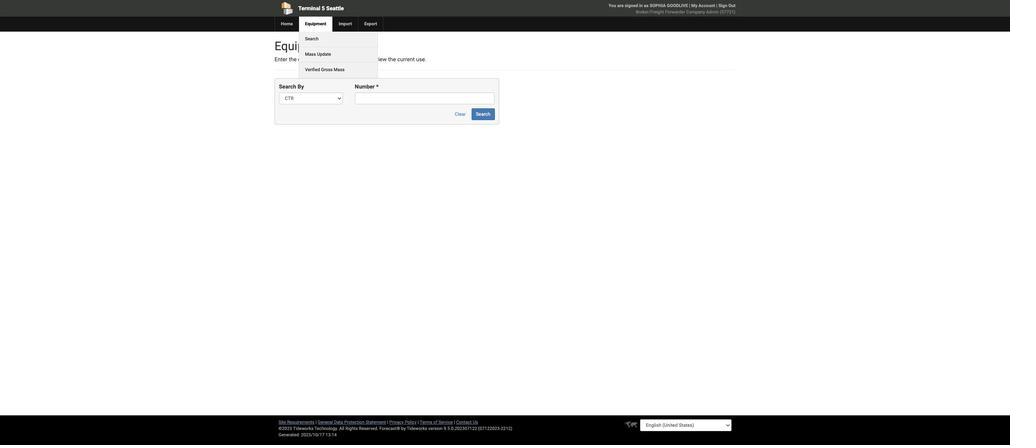 Task type: vqa. For each thing, say whether or not it's contained in the screenshot.
Terminal Information at the left top of the page
no



Task type: describe. For each thing, give the bounding box(es) containing it.
| up "forecast®"
[[387, 420, 388, 425]]

terminal
[[298, 5, 320, 11]]

site requirements link
[[279, 420, 315, 425]]

number
[[349, 56, 368, 63]]

mass update
[[305, 52, 331, 57]]

account
[[699, 3, 715, 8]]

out
[[729, 3, 736, 8]]

enter
[[275, 56, 287, 63]]

(57721)
[[720, 9, 736, 15]]

site
[[279, 420, 286, 425]]

©2023 tideworks
[[279, 427, 314, 432]]

search link
[[299, 32, 325, 47]]

gross
[[321, 67, 333, 72]]

13:14
[[326, 433, 337, 438]]

| up tideworks
[[418, 420, 419, 425]]

reserved.
[[359, 427, 378, 432]]

policy
[[405, 420, 417, 425]]

2023/10/17
[[301, 433, 325, 438]]

mass update link
[[299, 47, 337, 62]]

by
[[298, 84, 304, 90]]

Number * text field
[[355, 93, 495, 105]]

general
[[318, 420, 333, 425]]

signed
[[625, 3, 638, 8]]

update
[[317, 52, 331, 57]]

export link
[[358, 17, 383, 32]]

or
[[323, 56, 328, 63]]

terminal 5 seattle
[[298, 5, 344, 11]]

clear button
[[451, 109, 470, 120]]

requirements
[[287, 420, 315, 425]]

search by
[[279, 84, 304, 90]]

are
[[617, 3, 624, 8]]

verified
[[305, 67, 320, 72]]

my account link
[[691, 3, 715, 8]]

9.5.0.202307122
[[444, 427, 477, 432]]

chassis
[[329, 56, 348, 63]]

seattle
[[326, 5, 344, 11]]

2212)
[[501, 427, 512, 432]]

verified gross mass link
[[299, 63, 351, 78]]

general data protection statement link
[[318, 420, 386, 425]]

admin
[[706, 9, 719, 15]]

import link
[[332, 17, 358, 32]]

version
[[428, 427, 443, 432]]

tideworks
[[407, 427, 427, 432]]

verified gross mass
[[305, 67, 345, 72]]

contact
[[456, 420, 472, 425]]

| left general
[[316, 420, 317, 425]]

inquiry
[[334, 39, 370, 53]]

equipment link
[[299, 17, 332, 32]]

number *
[[355, 84, 379, 90]]

statement
[[366, 420, 386, 425]]

export
[[364, 21, 377, 27]]

as
[[644, 3, 649, 8]]

you
[[609, 3, 616, 8]]

view
[[376, 56, 387, 63]]

forwarder
[[665, 9, 685, 15]]

sign out link
[[719, 3, 736, 8]]

protection
[[344, 420, 365, 425]]

by
[[401, 427, 406, 432]]

clear
[[455, 112, 466, 117]]

contact us link
[[456, 420, 478, 425]]



Task type: locate. For each thing, give the bounding box(es) containing it.
in
[[639, 3, 643, 8]]

equipment for equipment
[[305, 21, 326, 27]]

privacy policy link
[[389, 420, 417, 425]]

| left my
[[689, 3, 690, 8]]

home
[[281, 21, 293, 27]]

all
[[339, 427, 344, 432]]

site requirements | general data protection statement | privacy policy | terms of service | contact us ©2023 tideworks technology. all rights reserved. forecast® by tideworks version 9.5.0.202307122 (07122023-2212) generated: 2023/10/17 13:14
[[279, 420, 512, 438]]

goodlive
[[667, 3, 688, 8]]

my
[[691, 3, 698, 8]]

| left sign
[[716, 3, 717, 8]]

1 vertical spatial search
[[279, 84, 296, 90]]

number
[[355, 84, 375, 90]]

0 horizontal spatial the
[[289, 56, 297, 63]]

mass inside verified gross mass link
[[334, 67, 345, 72]]

equipment up search link
[[305, 21, 326, 27]]

terminal 5 seattle link
[[275, 0, 460, 17]]

container
[[298, 56, 321, 63]]

0 horizontal spatial mass
[[305, 52, 316, 57]]

forecast®
[[379, 427, 400, 432]]

you are signed in as sophia goodlive | my account | sign out broker/freight forwarder company admin (57721)
[[609, 3, 736, 15]]

generated:
[[279, 433, 300, 438]]

to
[[369, 56, 374, 63]]

2 horizontal spatial search
[[476, 112, 490, 117]]

technology.
[[315, 427, 338, 432]]

1 horizontal spatial search
[[305, 36, 319, 42]]

0 horizontal spatial search
[[279, 84, 296, 90]]

search inside button
[[476, 112, 490, 117]]

data
[[334, 420, 343, 425]]

current
[[397, 56, 415, 63]]

the
[[289, 56, 297, 63], [388, 56, 396, 63]]

search left by
[[279, 84, 296, 90]]

0 vertical spatial equipment
[[305, 21, 326, 27]]

search for search by
[[279, 84, 296, 90]]

1 horizontal spatial the
[[388, 56, 396, 63]]

|
[[689, 3, 690, 8], [716, 3, 717, 8], [316, 420, 317, 425], [387, 420, 388, 425], [418, 420, 419, 425], [454, 420, 455, 425]]

1 vertical spatial mass
[[334, 67, 345, 72]]

import
[[339, 21, 352, 27]]

equipment for equipment inquiry enter the container or chassis number to view the current use.
[[275, 39, 331, 53]]

the right the enter
[[289, 56, 297, 63]]

mass
[[305, 52, 316, 57], [334, 67, 345, 72]]

| up 9.5.0.202307122
[[454, 420, 455, 425]]

service
[[439, 420, 453, 425]]

terms of service link
[[420, 420, 453, 425]]

search button
[[472, 109, 495, 120]]

search for search button
[[476, 112, 490, 117]]

search for search link
[[305, 36, 319, 42]]

sign
[[719, 3, 727, 8]]

2 the from the left
[[388, 56, 396, 63]]

search down the 'equipment' link
[[305, 36, 319, 42]]

0 vertical spatial search
[[305, 36, 319, 42]]

mass left update
[[305, 52, 316, 57]]

broker/freight
[[636, 9, 664, 15]]

5
[[322, 5, 325, 11]]

privacy
[[389, 420, 404, 425]]

rights
[[345, 427, 358, 432]]

home link
[[275, 17, 299, 32]]

1 vertical spatial equipment
[[275, 39, 331, 53]]

the right view
[[388, 56, 396, 63]]

sophia
[[650, 3, 666, 8]]

(07122023-
[[478, 427, 501, 432]]

terms
[[420, 420, 432, 425]]

company
[[686, 9, 705, 15]]

equipment
[[305, 21, 326, 27], [275, 39, 331, 53]]

search right clear
[[476, 112, 490, 117]]

0 vertical spatial mass
[[305, 52, 316, 57]]

search
[[305, 36, 319, 42], [279, 84, 296, 90], [476, 112, 490, 117]]

of
[[433, 420, 437, 425]]

1 the from the left
[[289, 56, 297, 63]]

equipment up container
[[275, 39, 331, 53]]

mass inside mass update link
[[305, 52, 316, 57]]

use.
[[416, 56, 427, 63]]

*
[[376, 84, 379, 90]]

2 vertical spatial search
[[476, 112, 490, 117]]

equipment inside equipment inquiry enter the container or chassis number to view the current use.
[[275, 39, 331, 53]]

us
[[473, 420, 478, 425]]

mass down chassis
[[334, 67, 345, 72]]

1 horizontal spatial mass
[[334, 67, 345, 72]]

equipment inquiry enter the container or chassis number to view the current use.
[[275, 39, 427, 63]]



